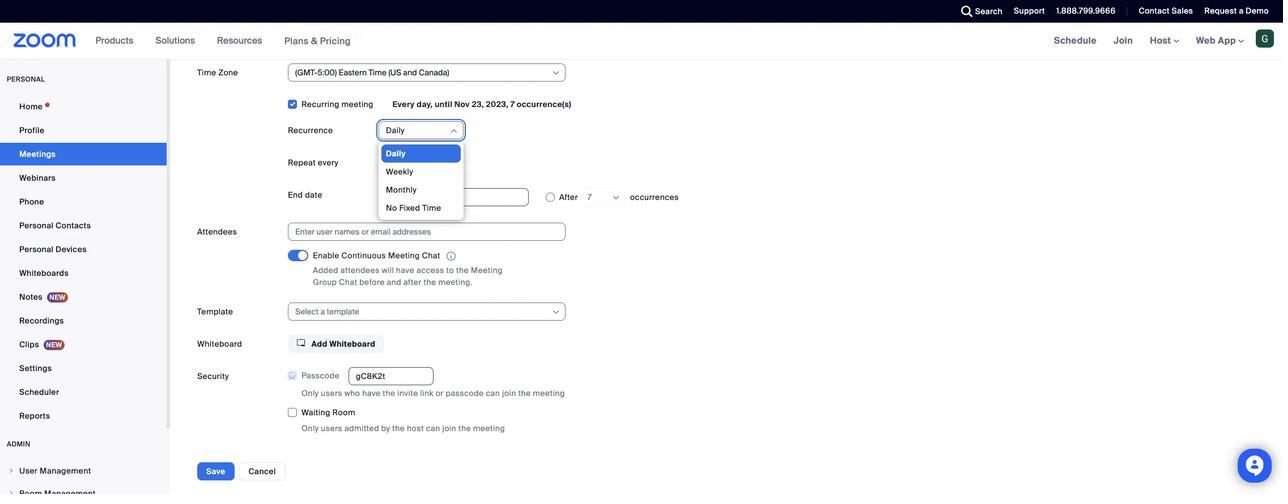 Task type: describe. For each thing, give the bounding box(es) containing it.
select time zone text field
[[295, 64, 551, 81]]

show options image
[[551, 69, 560, 78]]

profile picture image
[[1256, 29, 1274, 48]]

day,
[[417, 99, 433, 109]]

repeat
[[288, 158, 316, 168]]

per
[[477, 18, 490, 28]]

none text field inside security group
[[349, 367, 434, 386]]

minutes
[[444, 18, 475, 28]]

sales
[[1172, 6, 1193, 16]]

0 horizontal spatial show options image
[[551, 308, 560, 317]]

continuous
[[341, 250, 386, 261]]

attendees
[[340, 265, 380, 276]]

0 horizontal spatial meeting
[[341, 99, 373, 109]]

clips link
[[0, 333, 167, 356]]

personal menu menu
[[0, 95, 167, 428]]

only for only users who have the invite link or passcode can join the meeting
[[301, 388, 319, 399]]

by
[[392, 192, 402, 202]]

search
[[975, 6, 1003, 16]]

no fixed time
[[386, 203, 441, 213]]

group
[[313, 277, 337, 287]]

app
[[1218, 35, 1236, 46]]

meetings navigation
[[1045, 23, 1283, 60]]

pricing
[[320, 35, 351, 47]]

web app button
[[1196, 35, 1244, 46]]

every day, until nov 23, 2023, 7 occurrence(s)
[[390, 99, 571, 109]]

can inside your current plan can only support 40 minutes per meeting. need more time? upgrade now
[[365, 18, 379, 28]]

40
[[431, 18, 442, 28]]

7 inside popup button
[[588, 192, 592, 202]]

nov
[[454, 99, 470, 109]]

chat inside enable continuous meeting chat application
[[422, 250, 440, 261]]

day(s)
[[428, 157, 451, 167]]

security
[[197, 371, 229, 382]]

room
[[332, 408, 355, 418]]

occurrence(s)
[[517, 99, 571, 109]]

only for only users admitted by the host can join the meeting
[[301, 424, 319, 434]]

enable
[[313, 250, 339, 261]]

close image
[[724, 19, 738, 30]]

waiting room
[[301, 408, 355, 418]]

only
[[381, 18, 397, 28]]

1 horizontal spatial time
[[422, 203, 441, 213]]

time?
[[342, 30, 364, 40]]

link
[[420, 388, 433, 399]]

admin menu menu
[[0, 460, 167, 494]]

zone
[[218, 67, 238, 78]]

request
[[1204, 6, 1237, 16]]

or
[[436, 388, 444, 399]]

plan
[[346, 18, 363, 28]]

settings link
[[0, 357, 167, 380]]

every
[[318, 158, 339, 168]]

join
[[1114, 35, 1133, 46]]

zoom logo image
[[14, 33, 76, 48]]

0 vertical spatial time
[[197, 67, 216, 78]]

0 horizontal spatial join
[[442, 424, 456, 434]]

web
[[1196, 35, 1216, 46]]

meetings link
[[0, 143, 167, 165]]

cancel
[[249, 466, 276, 477]]

personal devices
[[19, 244, 87, 254]]

before
[[359, 277, 385, 287]]

scheduler
[[19, 387, 59, 397]]

resources
[[217, 35, 262, 46]]

right image
[[8, 490, 15, 494]]

whiteboards
[[19, 268, 69, 278]]

users for admitted
[[321, 424, 342, 434]]

weekly
[[386, 167, 413, 177]]

save button
[[197, 462, 234, 481]]

scheduler link
[[0, 381, 167, 403]]

invite
[[397, 388, 418, 399]]

security group
[[287, 367, 1256, 435]]

passcode
[[301, 371, 339, 381]]

access
[[416, 265, 444, 276]]

recurrence
[[288, 125, 333, 135]]

end date option group
[[379, 186, 1256, 209]]

passcode
[[446, 388, 484, 399]]

2 vertical spatial meeting
[[473, 424, 505, 434]]

personal for personal devices
[[19, 244, 53, 254]]

1.888.799.9666
[[1056, 6, 1116, 16]]

have for the
[[362, 388, 381, 399]]

1 horizontal spatial can
[[426, 424, 440, 434]]

need
[[297, 30, 318, 40]]

your
[[297, 18, 314, 28]]

meeting inside added attendees will have access to the meeting group chat before and after the meeting.
[[471, 265, 503, 276]]

time zone
[[197, 67, 238, 78]]

and
[[387, 277, 401, 287]]

notes link
[[0, 286, 167, 308]]

attendees
[[197, 227, 237, 237]]

enable continuous meeting chat
[[313, 250, 440, 261]]

daily button
[[386, 122, 449, 139]]

2 horizontal spatial can
[[486, 388, 500, 399]]

add whiteboard button
[[288, 335, 384, 353]]

search button
[[952, 0, 1005, 23]]

meeting inside application
[[388, 250, 420, 261]]

support
[[399, 18, 429, 28]]

show options image inside end date option group
[[611, 193, 620, 202]]

user management
[[19, 466, 91, 476]]

add whiteboard
[[309, 339, 375, 349]]

schedule
[[1054, 35, 1097, 46]]

solutions
[[156, 35, 195, 46]]

contacts
[[56, 220, 91, 231]]

support
[[1014, 6, 1045, 16]]

notes
[[19, 292, 43, 302]]

recordings link
[[0, 309, 167, 332]]

until
[[435, 99, 452, 109]]

enable continuous meeting chat application
[[313, 250, 528, 263]]



Task type: vqa. For each thing, say whether or not it's contained in the screenshot.
left meeting.
yes



Task type: locate. For each thing, give the bounding box(es) containing it.
1 vertical spatial meeting
[[533, 388, 565, 399]]

devices
[[56, 244, 87, 254]]

1 horizontal spatial whiteboard
[[329, 339, 375, 349]]

users down waiting room
[[321, 424, 342, 434]]

webinars
[[19, 173, 56, 183]]

products button
[[96, 23, 139, 59]]

1 whiteboard from the left
[[197, 339, 242, 349]]

added attendees will have access to the meeting group chat before and after the meeting.
[[313, 265, 503, 287]]

who
[[344, 388, 360, 399]]

2 daily from the top
[[386, 148, 406, 159]]

banner containing products
[[0, 23, 1283, 60]]

0 vertical spatial meeting
[[388, 250, 420, 261]]

1 vertical spatial 7
[[588, 192, 592, 202]]

admitted
[[344, 424, 379, 434]]

only
[[301, 388, 319, 399], [301, 424, 319, 434]]

product information navigation
[[87, 23, 359, 60]]

meeting. down 'to'
[[438, 277, 472, 287]]

1 vertical spatial time
[[422, 203, 441, 213]]

repeat every
[[288, 158, 339, 168]]

whiteboard inside button
[[329, 339, 375, 349]]

list box
[[381, 145, 461, 217]]

personal devices link
[[0, 238, 167, 261]]

join link
[[1105, 23, 1141, 59]]

schedule link
[[1045, 23, 1105, 59]]

can right passcode
[[486, 388, 500, 399]]

join right passcode
[[502, 388, 516, 399]]

daily up weekly
[[386, 148, 406, 159]]

1 only from the top
[[301, 388, 319, 399]]

products
[[96, 35, 133, 46]]

fixed
[[399, 203, 420, 213]]

1 horizontal spatial 7
[[588, 192, 592, 202]]

1 horizontal spatial show options image
[[611, 193, 620, 202]]

host
[[407, 424, 424, 434]]

personal
[[19, 220, 53, 231], [19, 244, 53, 254]]

0 vertical spatial chat
[[422, 250, 440, 261]]

0 vertical spatial daily
[[386, 125, 405, 135]]

host button
[[1150, 35, 1179, 46]]

after
[[403, 277, 421, 287]]

contact
[[1139, 6, 1170, 16]]

1 vertical spatial can
[[486, 388, 500, 399]]

request a demo link
[[1196, 0, 1283, 23], [1204, 6, 1269, 16]]

users up waiting room
[[321, 388, 342, 399]]

0 horizontal spatial meeting
[[388, 250, 420, 261]]

hide options image
[[449, 126, 458, 135]]

&
[[311, 35, 318, 47]]

recordings
[[19, 316, 64, 326]]

0 horizontal spatial whiteboard
[[197, 339, 242, 349]]

daily inside dropdown button
[[386, 125, 405, 135]]

Date Picker text field
[[404, 188, 529, 206]]

daily
[[386, 125, 405, 135], [386, 148, 406, 159]]

save
[[206, 466, 225, 477]]

have
[[396, 265, 414, 276], [362, 388, 381, 399]]

can
[[365, 18, 379, 28], [486, 388, 500, 399], [426, 424, 440, 434]]

0 vertical spatial have
[[396, 265, 414, 276]]

1 vertical spatial show options image
[[551, 308, 560, 317]]

reports link
[[0, 405, 167, 427]]

only down 'waiting'
[[301, 424, 319, 434]]

1 vertical spatial chat
[[339, 277, 357, 287]]

1 horizontal spatial meeting
[[471, 265, 503, 276]]

banner
[[0, 23, 1283, 60]]

can right host
[[426, 424, 440, 434]]

have up after
[[396, 265, 414, 276]]

upgrade now link
[[368, 30, 423, 40]]

select meeting template text field
[[295, 303, 551, 320]]

every
[[392, 99, 415, 109]]

plans & pricing link
[[284, 35, 351, 47], [284, 35, 351, 47]]

have inside security group
[[362, 388, 381, 399]]

request a demo
[[1204, 6, 1269, 16]]

0 vertical spatial 7
[[510, 99, 515, 109]]

0 horizontal spatial meeting.
[[438, 277, 472, 287]]

host
[[1150, 35, 1173, 46]]

2 horizontal spatial meeting
[[533, 388, 565, 399]]

2 personal from the top
[[19, 244, 53, 254]]

1 vertical spatial personal
[[19, 244, 53, 254]]

0 horizontal spatial have
[[362, 388, 381, 399]]

clips
[[19, 339, 39, 350]]

meeting up added attendees will have access to the meeting group chat before and after the meeting.
[[388, 250, 420, 261]]

learn more about enable continuous meeting chat image
[[443, 251, 459, 261]]

contact sales
[[1139, 6, 1193, 16]]

2 whiteboard from the left
[[329, 339, 375, 349]]

personal down phone
[[19, 220, 53, 231]]

1 vertical spatial meeting
[[471, 265, 503, 276]]

meeting. right per
[[493, 18, 527, 28]]

web app
[[1196, 35, 1236, 46]]

0 vertical spatial meeting
[[341, 99, 373, 109]]

a
[[1239, 6, 1244, 16]]

personal up whiteboards
[[19, 244, 53, 254]]

7
[[510, 99, 515, 109], [588, 192, 592, 202]]

have right the who
[[362, 388, 381, 399]]

1 personal from the top
[[19, 220, 53, 231]]

profile link
[[0, 119, 167, 142]]

support link
[[1005, 0, 1048, 23], [1014, 6, 1045, 16]]

no
[[386, 203, 397, 213]]

7 right 2023,
[[510, 99, 515, 109]]

whiteboard
[[197, 339, 242, 349], [329, 339, 375, 349]]

can left only
[[365, 18, 379, 28]]

time right fixed in the left of the page
[[422, 203, 441, 213]]

Persistent Chat, enter email address,Enter user names or email addresses text field
[[295, 223, 548, 240]]

1 vertical spatial only
[[301, 424, 319, 434]]

plans
[[284, 35, 309, 47]]

management
[[40, 466, 91, 476]]

only up 'waiting'
[[301, 388, 319, 399]]

1 horizontal spatial meeting
[[473, 424, 505, 434]]

end
[[288, 190, 303, 200]]

personal contacts
[[19, 220, 91, 231]]

your current plan can only support 40 minutes per meeting. need more time? upgrade now
[[297, 18, 527, 40]]

7 right after
[[588, 192, 592, 202]]

after
[[559, 192, 578, 202]]

waiting
[[301, 408, 330, 418]]

1 horizontal spatial have
[[396, 265, 414, 276]]

daily down every
[[386, 125, 405, 135]]

2 users from the top
[[321, 424, 342, 434]]

right image
[[8, 468, 15, 474]]

settings
[[19, 363, 52, 373]]

chat inside added attendees will have access to the meeting group chat before and after the meeting.
[[339, 277, 357, 287]]

end date
[[288, 190, 322, 200]]

0 vertical spatial join
[[502, 388, 516, 399]]

solutions button
[[156, 23, 200, 59]]

to
[[446, 265, 454, 276]]

whiteboard down 'template'
[[197, 339, 242, 349]]

personal
[[7, 75, 45, 84]]

0 horizontal spatial 7
[[510, 99, 515, 109]]

monthly
[[386, 185, 417, 195]]

0 horizontal spatial can
[[365, 18, 379, 28]]

user management menu item
[[0, 460, 167, 482]]

0 vertical spatial users
[[321, 388, 342, 399]]

None text field
[[349, 367, 434, 386]]

menu item
[[0, 483, 167, 494]]

more
[[320, 30, 340, 40]]

join right host
[[442, 424, 456, 434]]

0 horizontal spatial chat
[[339, 277, 357, 287]]

resources button
[[217, 23, 267, 59]]

users for who
[[321, 388, 342, 399]]

personal for personal contacts
[[19, 220, 53, 231]]

join
[[502, 388, 516, 399], [442, 424, 456, 434]]

1 vertical spatial meeting.
[[438, 277, 472, 287]]

0 vertical spatial can
[[365, 18, 379, 28]]

1 horizontal spatial join
[[502, 388, 516, 399]]

show options image
[[611, 193, 620, 202], [551, 308, 560, 317]]

1 vertical spatial daily
[[386, 148, 406, 159]]

meetings
[[19, 149, 56, 159]]

have for access
[[396, 265, 414, 276]]

have inside added attendees will have access to the meeting group chat before and after the meeting.
[[396, 265, 414, 276]]

1 vertical spatial have
[[362, 388, 381, 399]]

time left zone in the left top of the page
[[197, 67, 216, 78]]

home link
[[0, 95, 167, 118]]

the
[[456, 265, 469, 276], [424, 277, 436, 287], [383, 388, 395, 399], [518, 388, 531, 399], [392, 424, 405, 434], [458, 424, 471, 434]]

by
[[381, 424, 390, 434]]

user
[[19, 466, 38, 476]]

demo
[[1246, 6, 1269, 16]]

1 horizontal spatial meeting.
[[493, 18, 527, 28]]

list box containing daily
[[381, 145, 461, 217]]

video
[[197, 481, 219, 491]]

meeting.
[[493, 18, 527, 28], [438, 277, 472, 287]]

0 vertical spatial meeting.
[[493, 18, 527, 28]]

current
[[316, 18, 344, 28]]

0 horizontal spatial time
[[197, 67, 216, 78]]

0 vertical spatial show options image
[[611, 193, 620, 202]]

1 vertical spatial users
[[321, 424, 342, 434]]

meeting. inside added attendees will have access to the meeting group chat before and after the meeting.
[[438, 277, 472, 287]]

1 daily from the top
[[386, 125, 405, 135]]

2 only from the top
[[301, 424, 319, 434]]

webinars link
[[0, 167, 167, 189]]

recurring
[[301, 99, 339, 109]]

meeting. inside your current plan can only support 40 minutes per meeting. need more time? upgrade now
[[493, 18, 527, 28]]

0 vertical spatial only
[[301, 388, 319, 399]]

chat down attendees
[[339, 277, 357, 287]]

1 vertical spatial join
[[442, 424, 456, 434]]

1 horizontal spatial chat
[[422, 250, 440, 261]]

2 vertical spatial can
[[426, 424, 440, 434]]

chat up access
[[422, 250, 440, 261]]

1.888.799.9666 button
[[1048, 0, 1118, 23], [1056, 6, 1116, 16]]

2023,
[[486, 99, 508, 109]]

1 users from the top
[[321, 388, 342, 399]]

0 vertical spatial personal
[[19, 220, 53, 231]]

23,
[[472, 99, 484, 109]]

profile
[[19, 125, 44, 135]]

meeting right 'to'
[[471, 265, 503, 276]]

whiteboard right add
[[329, 339, 375, 349]]



